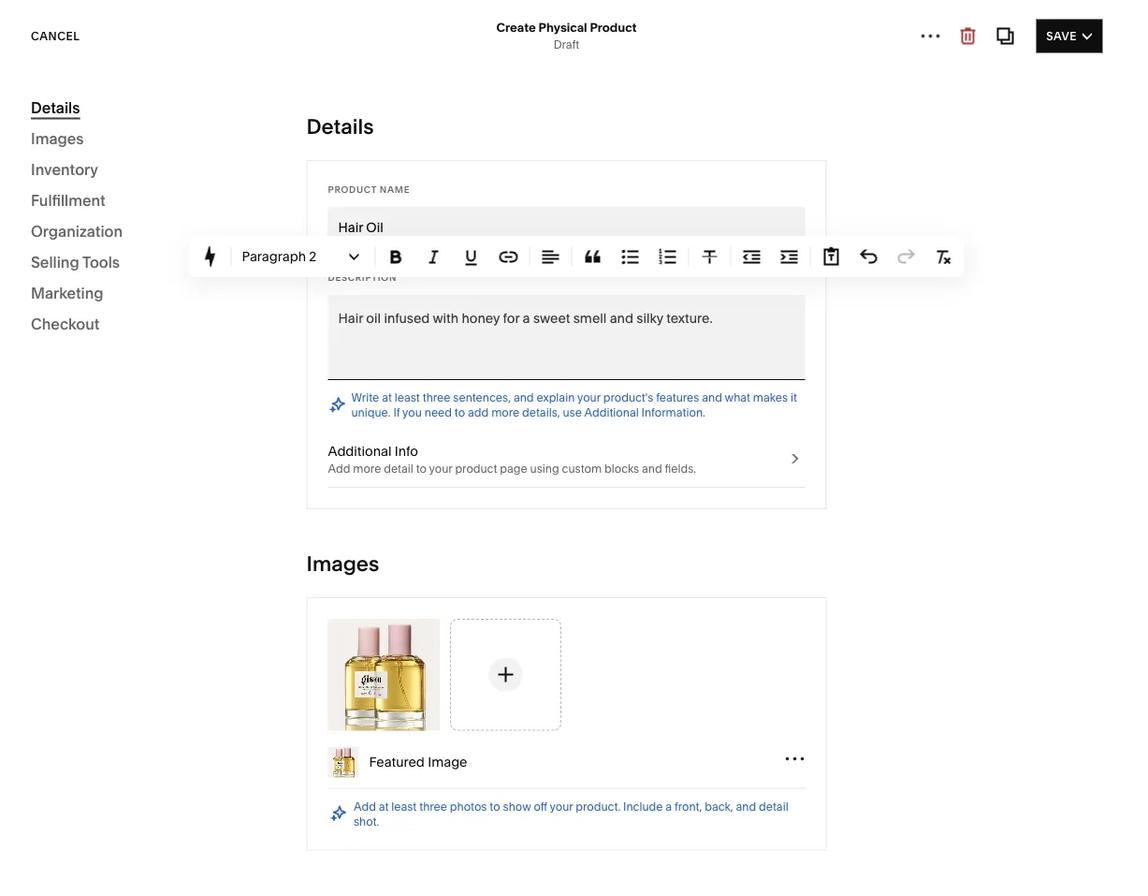 Task type: describe. For each thing, give the bounding box(es) containing it.
redo image
[[896, 247, 917, 267]]

and left what
[[702, 391, 723, 404]]

set as thumbnail button
[[328, 695, 440, 725]]

strikethrough image
[[700, 247, 720, 267]]

product
[[455, 462, 498, 476]]

online course create a guided series of lessons to teach a skill or educate on a topic
[[409, 650, 643, 735]]

started for sell live, scheduled services, coaching appointments or classes
[[841, 741, 894, 755]]

add inside "additional info add more detail to your product page using custom blocks and fields."
[[328, 462, 351, 476]]

sell
[[814, 676, 840, 694]]

1 vertical spatial images
[[307, 551, 379, 576]]

cancel button
[[31, 19, 80, 53]]

products
[[372, 223, 420, 236]]

a left the skill
[[470, 697, 478, 715]]

acuity
[[814, 650, 860, 668]]

orders link
[[41, 208, 218, 240]]

selling.
[[436, 470, 473, 484]]

started for create a guided series of lessons to teach a skill or educate on a topic
[[435, 762, 488, 775]]

your right up
[[363, 122, 408, 147]]

create inside online course create a guided series of lessons to teach a skill or educate on a topic
[[409, 676, 456, 694]]

website
[[31, 116, 89, 134]]

off
[[534, 799, 548, 813]]

a inside the payments add a way to get paid.
[[372, 305, 379, 319]]

get
[[418, 305, 436, 319]]

payments
[[347, 286, 409, 302]]

edit site
[[1039, 41, 1094, 54]]

featured
[[369, 754, 425, 770]]

subscription
[[400, 388, 466, 401]]

draft
[[554, 38, 580, 51]]

product's
[[604, 391, 654, 404]]

write
[[352, 391, 379, 404]]

scheduling
[[863, 650, 944, 668]]

subscribe button
[[861, 250, 928, 284]]

plan.
[[469, 388, 495, 401]]

redo image
[[859, 247, 880, 267]]

photos
[[450, 799, 487, 813]]

save
[[1047, 29, 1078, 43]]

live
[[366, 470, 384, 484]]

live,
[[844, 676, 871, 694]]

0 horizontal spatial details
[[31, 98, 80, 117]]

more
[[291, 581, 344, 606]]

way
[[381, 305, 402, 319]]

orders
[[41, 216, 85, 232]]

paragraph 2 button
[[235, 240, 371, 273]]

a inside the subscription choose a subscription plan.
[[391, 388, 398, 401]]

numbered list image
[[658, 247, 678, 267]]

with
[[433, 310, 459, 326]]

back,
[[705, 799, 734, 813]]

1 vertical spatial product
[[328, 184, 377, 195]]

get started button for acuity scheduling sell live, scheduled services, coaching appointments or classes
[[814, 731, 894, 765]]

custom
[[562, 462, 602, 476]]

educate
[[530, 697, 588, 715]]

you're
[[906, 195, 949, 213]]

save button
[[1037, 19, 1103, 53]]

cancel
[[31, 29, 80, 43]]

get started button for online course create a guided series of lessons to teach a skill or educate on a topic
[[409, 752, 488, 786]]

paid.
[[438, 305, 465, 319]]

bold image
[[386, 247, 407, 267]]

when you're ready, subscribe to publish your site.
[[861, 195, 1070, 234]]

store
[[412, 122, 464, 147]]

details,
[[523, 406, 560, 419]]

subscription choose a subscription plan.
[[347, 369, 495, 401]]

as
[[357, 697, 370, 708]]

unique.
[[352, 406, 391, 419]]

site.
[[969, 215, 998, 234]]

fulfillment
[[31, 191, 106, 209]]

teach
[[426, 697, 466, 715]]

a right for
[[523, 310, 530, 326]]

get started for online course create a guided series of lessons to teach a skill or educate on a topic
[[409, 762, 488, 775]]

include
[[624, 799, 663, 813]]

get started for acuity scheduling sell live, scheduled services, coaching appointments or classes
[[814, 741, 894, 755]]

three for details
[[423, 391, 451, 404]]

products add products to your inventory.
[[347, 204, 513, 236]]

discounts link
[[41, 240, 218, 272]]

a inside add at least three photos to show off your product. include a front, back, and detail shot.
[[666, 799, 672, 813]]

blocks
[[605, 462, 640, 476]]

what
[[725, 391, 751, 404]]

or inside acuity scheduling sell live, scheduled services, coaching appointments or classes
[[987, 697, 1001, 715]]

go
[[347, 470, 363, 484]]

more ways to sell
[[291, 581, 462, 606]]

course
[[459, 650, 510, 668]]

or inside online course create a guided series of lessons to teach a skill or educate on a topic
[[512, 697, 526, 715]]

scheduled
[[875, 676, 950, 694]]

1 vertical spatial tools
[[86, 311, 119, 327]]

products for products
[[41, 184, 98, 200]]

and up details,
[[514, 391, 534, 404]]

products for products add products to your inventory.
[[347, 204, 404, 220]]

website link
[[31, 115, 208, 137]]

it
[[791, 391, 798, 404]]

1 horizontal spatial details
[[307, 114, 374, 139]]

add at least three photos to show off your product. include a front, back, and detail shot.
[[354, 799, 789, 828]]

least for details
[[395, 391, 420, 404]]

thumbnail
[[336, 712, 397, 723]]

0 vertical spatial selling
[[31, 149, 79, 168]]

additional inside write at least three sentences, and explain your product's features and what makes it unique. if you need to add more details, use additional information.
[[585, 406, 639, 419]]

marketing
[[31, 284, 104, 302]]

add inside add at least three photos to show off your product. include a front, back, and detail shot.
[[354, 799, 376, 813]]

0 vertical spatial selling tools
[[31, 253, 120, 271]]

to inside add at least three photos to show off your product. include a front, back, and detail shot.
[[490, 799, 501, 813]]

set up your store
[[296, 122, 464, 147]]

infused
[[384, 310, 430, 326]]

bulleted list image
[[620, 247, 641, 267]]

to inside the payments add a way to get paid.
[[405, 305, 415, 319]]

and left silky
[[610, 310, 634, 326]]

services,
[[954, 676, 1016, 694]]

additional inside "additional info add more detail to your product page using custom blocks and fields."
[[328, 443, 392, 459]]

hair
[[338, 310, 363, 326]]

subscribe
[[861, 260, 928, 273]]

ready,
[[953, 195, 996, 213]]

to inside "additional info add more detail to your product page using custom blocks and fields."
[[416, 462, 427, 476]]

1 vertical spatial selling
[[31, 253, 79, 271]]

three for images
[[420, 799, 448, 813]]

when
[[861, 195, 902, 213]]

to inside write at least three sentences, and explain your product's features and what makes it unique. if you need to add more details, use additional information.
[[455, 406, 465, 419]]

subscribe
[[1000, 195, 1070, 213]]

left align image
[[541, 247, 561, 267]]

outdent image
[[742, 247, 763, 267]]

ways
[[348, 581, 398, 606]]



Task type: locate. For each thing, give the bounding box(es) containing it.
started down the coaching
[[841, 741, 894, 755]]

1 horizontal spatial set
[[336, 697, 354, 708]]

to left get
[[405, 305, 415, 319]]

1 horizontal spatial get
[[814, 741, 838, 755]]

description
[[328, 272, 397, 283]]

0 vertical spatial tools
[[82, 253, 120, 271]]

your up the use
[[578, 391, 601, 404]]

your up italic 'image'
[[436, 223, 459, 236]]

site
[[1068, 41, 1094, 54]]

page
[[500, 462, 528, 476]]

0 vertical spatial get
[[814, 741, 838, 755]]

your left product
[[429, 462, 453, 476]]

sell
[[428, 581, 462, 606]]

or down services,
[[987, 697, 1001, 715]]

1 horizontal spatial get started button
[[814, 731, 894, 765]]

0 horizontal spatial get started button
[[409, 752, 488, 786]]

publish
[[879, 215, 931, 234]]

tools
[[82, 253, 120, 271], [86, 311, 119, 327]]

set left up
[[296, 122, 329, 147]]

write at least three sentences, and explain your product's features and what makes it unique. if you need to add more details, use additional information.
[[352, 391, 798, 419]]

0 vertical spatial product
[[590, 20, 637, 35]]

details up product name
[[307, 114, 374, 139]]

0 horizontal spatial additional
[[328, 443, 392, 459]]

tools up invoicing link
[[82, 253, 120, 271]]

and
[[610, 310, 634, 326], [514, 391, 534, 404], [702, 391, 723, 404], [642, 462, 663, 476], [387, 470, 407, 484], [736, 799, 757, 813]]

at down the subscription
[[382, 391, 392, 404]]

and inside "publish go live and start selling."
[[387, 470, 407, 484]]

0 horizontal spatial images
[[31, 129, 84, 147]]

physical
[[539, 20, 588, 35]]

get started up photos
[[409, 762, 488, 775]]

products down product name
[[347, 204, 404, 220]]

get for create a guided series of lessons to teach a skill or educate on a topic
[[409, 762, 432, 775]]

online
[[409, 650, 455, 668]]

product name
[[328, 184, 410, 195]]

more inside write at least three sentences, and explain your product's features and what makes it unique. if you need to add more details, use additional information.
[[492, 406, 520, 419]]

invoicing link
[[41, 272, 218, 303]]

details up inventory
[[31, 98, 80, 117]]

set for set as thumbnail
[[336, 697, 354, 708]]

payments add a way to get paid.
[[347, 286, 465, 319]]

more inside "additional info add more detail to your product page using custom blocks and fields."
[[353, 462, 381, 476]]

add inside the payments add a way to get paid.
[[347, 305, 370, 319]]

0 horizontal spatial detail
[[384, 462, 414, 476]]

your down you're
[[934, 215, 965, 234]]

1 vertical spatial selling tools
[[41, 311, 119, 327]]

0 vertical spatial more
[[492, 406, 520, 419]]

0 horizontal spatial get started
[[409, 762, 488, 775]]

additional up go
[[328, 443, 392, 459]]

for
[[503, 310, 520, 326]]

product inside create physical product draft
[[590, 20, 637, 35]]

link image
[[499, 247, 519, 267]]

name
[[380, 184, 410, 195]]

to down info
[[416, 462, 427, 476]]

add down payments in the left of the page
[[347, 305, 370, 319]]

0 vertical spatial started
[[841, 741, 894, 755]]

add
[[347, 223, 370, 236], [347, 305, 370, 319], [328, 462, 351, 476], [354, 799, 376, 813]]

a left 'front,'
[[666, 799, 672, 813]]

get down topic
[[409, 762, 432, 775]]

your inside "additional info add more detail to your product page using custom blocks and fields."
[[429, 462, 453, 476]]

started up photos
[[435, 762, 488, 775]]

to left the show on the left of the page
[[490, 799, 501, 813]]

least inside add at least three photos to show off your product. include a front, back, and detail shot.
[[392, 799, 417, 813]]

selling down website
[[31, 149, 79, 168]]

1 horizontal spatial more
[[492, 406, 520, 419]]

use
[[563, 406, 582, 419]]

add left products
[[347, 223, 370, 236]]

a left the way
[[372, 305, 379, 319]]

three up need
[[423, 391, 451, 404]]

to inside products add products to your inventory.
[[423, 223, 434, 236]]

clear formatting image
[[934, 247, 955, 267]]

discounts
[[41, 248, 104, 264]]

to up italic 'image'
[[423, 223, 434, 236]]

0 vertical spatial create
[[497, 20, 536, 35]]

0 vertical spatial detail
[[384, 462, 414, 476]]

explain
[[537, 391, 575, 404]]

at for images
[[379, 799, 389, 813]]

0 horizontal spatial get
[[409, 762, 432, 775]]

product.
[[576, 799, 621, 813]]

add left live
[[328, 462, 351, 476]]

set inside set as thumbnail
[[336, 697, 354, 708]]

0 horizontal spatial products
[[41, 184, 98, 200]]

1 horizontal spatial additional
[[585, 406, 639, 419]]

tools down invoicing link
[[86, 311, 119, 327]]

1 vertical spatial get
[[409, 762, 432, 775]]

to down when
[[861, 215, 875, 234]]

at inside add at least three photos to show off your product. include a front, back, and detail shot.
[[379, 799, 389, 813]]

organization
[[31, 222, 123, 240]]

additional
[[585, 406, 639, 419], [328, 443, 392, 459]]

get for sell live, scheduled services, coaching appointments or classes
[[814, 741, 838, 755]]

0 horizontal spatial more
[[353, 462, 381, 476]]

and right back,
[[736, 799, 757, 813]]

paragraph
[[242, 249, 306, 264]]

1 horizontal spatial products
[[347, 204, 404, 220]]

0 vertical spatial additional
[[585, 406, 639, 419]]

at up the shot.
[[379, 799, 389, 813]]

images up inventory
[[31, 129, 84, 147]]

and inside "additional info add more detail to your product page using custom blocks and fields."
[[642, 462, 663, 476]]

1 vertical spatial detail
[[759, 799, 789, 813]]

your inside when you're ready, subscribe to publish your site.
[[934, 215, 965, 234]]

start
[[410, 470, 433, 484]]

create inside create physical product draft
[[497, 20, 536, 35]]

italic image
[[424, 247, 444, 267]]

least
[[395, 391, 420, 404], [392, 799, 417, 813]]

set as thumbnail
[[336, 697, 397, 723]]

additional down product's
[[585, 406, 639, 419]]

publish
[[347, 451, 393, 467]]

1 horizontal spatial images
[[307, 551, 379, 576]]

silky
[[637, 310, 664, 326]]

0 vertical spatial get started
[[814, 741, 894, 755]]

2 vertical spatial selling
[[41, 311, 84, 327]]

a up teach at the left
[[460, 676, 468, 694]]

create physical product draft
[[497, 20, 637, 51]]

get started button down the coaching
[[814, 731, 894, 765]]

2 or from the left
[[987, 697, 1001, 715]]

features
[[657, 391, 700, 404]]

using
[[530, 462, 560, 476]]

0 horizontal spatial set
[[296, 122, 329, 147]]

publish go live and start selling.
[[347, 451, 473, 484]]

checkout
[[31, 315, 100, 333]]

0 vertical spatial three
[[423, 391, 451, 404]]

at inside write at least three sentences, and explain your product's features and what makes it unique. if you need to add more details, use additional information.
[[382, 391, 392, 404]]

three
[[423, 391, 451, 404], [420, 799, 448, 813]]

1 horizontal spatial product
[[590, 20, 637, 35]]

featured image
[[369, 754, 468, 770]]

1 horizontal spatial get started
[[814, 741, 894, 755]]

1 vertical spatial get started
[[409, 762, 488, 775]]

create left physical
[[497, 20, 536, 35]]

1 horizontal spatial started
[[841, 741, 894, 755]]

1 horizontal spatial detail
[[759, 799, 789, 813]]

additional info add more detail to your product page using custom blocks and fields.
[[328, 443, 697, 476]]

product right physical
[[590, 20, 637, 35]]

and right live
[[387, 470, 407, 484]]

0 vertical spatial products
[[41, 184, 98, 200]]

details
[[31, 98, 80, 117], [307, 114, 374, 139]]

appointments
[[884, 697, 983, 715]]

1 vertical spatial at
[[379, 799, 389, 813]]

acuity scheduling sell live, scheduled services, coaching appointments or classes
[[814, 650, 1057, 715]]

1 vertical spatial three
[[420, 799, 448, 813]]

1 horizontal spatial create
[[497, 20, 536, 35]]

1 or from the left
[[512, 697, 526, 715]]

to left the sell
[[403, 581, 423, 606]]

least down featured
[[392, 799, 417, 813]]

your inside write at least three sentences, and explain your product's features and what makes it unique. if you need to add more details, use additional information.
[[578, 391, 601, 404]]

selling tools down marketing
[[41, 311, 119, 327]]

three left photos
[[420, 799, 448, 813]]

to left add
[[455, 406, 465, 419]]

on
[[592, 697, 610, 715]]

underline image
[[461, 247, 482, 267]]

1 vertical spatial more
[[353, 462, 381, 476]]

detail inside "additional info add more detail to your product page using custom blocks and fields."
[[384, 462, 414, 476]]

oil
[[366, 310, 381, 326]]

detail down info
[[384, 462, 414, 476]]

add up the shot.
[[354, 799, 376, 813]]

products inside products add products to your inventory.
[[347, 204, 404, 220]]

add inside products add products to your inventory.
[[347, 223, 370, 236]]

and left fields.
[[642, 462, 663, 476]]

products
[[41, 184, 98, 200], [347, 204, 404, 220]]

need
[[425, 406, 452, 419]]

0 horizontal spatial or
[[512, 697, 526, 715]]

images up the more
[[307, 551, 379, 576]]

get started button
[[814, 731, 894, 765], [409, 752, 488, 786]]

detail inside add at least three photos to show off your product. include a front, back, and detail shot.
[[759, 799, 789, 813]]

indent image
[[779, 247, 800, 267]]

get down the coaching
[[814, 741, 838, 755]]

selling tools up 'invoicing'
[[31, 253, 120, 271]]

and inside add at least three photos to show off your product. include a front, back, and detail shot.
[[736, 799, 757, 813]]

1 vertical spatial create
[[409, 676, 456, 694]]

1 vertical spatial least
[[392, 799, 417, 813]]

detail right back,
[[759, 799, 789, 813]]

makes
[[754, 391, 788, 404]]

at
[[382, 391, 392, 404], [379, 799, 389, 813]]

get
[[814, 741, 838, 755], [409, 762, 432, 775]]

texture.
[[667, 310, 713, 326]]

to inside when you're ready, subscribe to publish your site.
[[861, 215, 875, 234]]

1 vertical spatial additional
[[328, 443, 392, 459]]

0 horizontal spatial started
[[435, 762, 488, 775]]

quote image
[[583, 247, 603, 267]]

1 vertical spatial set
[[336, 697, 354, 708]]

or right the skill
[[512, 697, 526, 715]]

Eucalyptus Face Scrub field
[[338, 217, 795, 238]]

0 vertical spatial least
[[395, 391, 420, 404]]

products link
[[41, 176, 218, 208]]

create up teach at the left
[[409, 676, 456, 694]]

0 horizontal spatial create
[[409, 676, 456, 694]]

0 vertical spatial images
[[31, 129, 84, 147]]

set for set up your store
[[296, 122, 329, 147]]

set left as
[[336, 697, 354, 708]]

hair oil infused with honey for a sweet smell and silky texture.
[[338, 310, 713, 326]]

your inside products add products to your inventory.
[[436, 223, 459, 236]]

if
[[394, 406, 400, 419]]

product left name on the left top of page
[[328, 184, 377, 195]]

subscription
[[347, 369, 427, 385]]

started
[[841, 741, 894, 755], [435, 762, 488, 775]]

three inside write at least three sentences, and explain your product's features and what makes it unique. if you need to add more details, use additional information.
[[423, 391, 451, 404]]

three inside add at least three photos to show off your product. include a front, back, and detail shot.
[[420, 799, 448, 813]]

product
[[590, 20, 637, 35], [328, 184, 377, 195]]

products down inventory
[[41, 184, 98, 200]]

least inside write at least three sentences, and explain your product's features and what makes it unique. if you need to add more details, use additional information.
[[395, 391, 420, 404]]

0 vertical spatial set
[[296, 122, 329, 147]]

your right off
[[550, 799, 573, 813]]

selling up 'invoicing'
[[31, 253, 79, 271]]

least for images
[[392, 799, 417, 813]]

set
[[296, 122, 329, 147], [336, 697, 354, 708]]

front,
[[675, 799, 703, 813]]

inventory.
[[462, 223, 513, 236]]

a right on
[[614, 697, 622, 715]]

paste as plain text image
[[822, 247, 842, 267]]

selling down marketing
[[41, 311, 84, 327]]

0 vertical spatial at
[[382, 391, 392, 404]]

to up topic
[[409, 697, 423, 715]]

guided
[[472, 676, 522, 694]]

to inside online course create a guided series of lessons to teach a skill or educate on a topic
[[409, 697, 423, 715]]

0 horizontal spatial product
[[328, 184, 377, 195]]

get started down the coaching
[[814, 741, 894, 755]]

shot.
[[354, 814, 379, 828]]

lessons
[[589, 676, 643, 694]]

get started button up photos
[[409, 752, 488, 786]]

1 vertical spatial products
[[347, 204, 404, 220]]

1 vertical spatial started
[[435, 762, 488, 775]]

2
[[309, 249, 317, 264]]

at for details
[[382, 391, 392, 404]]

least up you
[[395, 391, 420, 404]]

1 horizontal spatial or
[[987, 697, 1001, 715]]

a up if
[[391, 388, 398, 401]]

image
[[428, 754, 468, 770]]

your inside add at least three photos to show off your product. include a front, back, and detail shot.
[[550, 799, 573, 813]]

show
[[503, 799, 531, 813]]



Task type: vqa. For each thing, say whether or not it's contained in the screenshot.
Library
no



